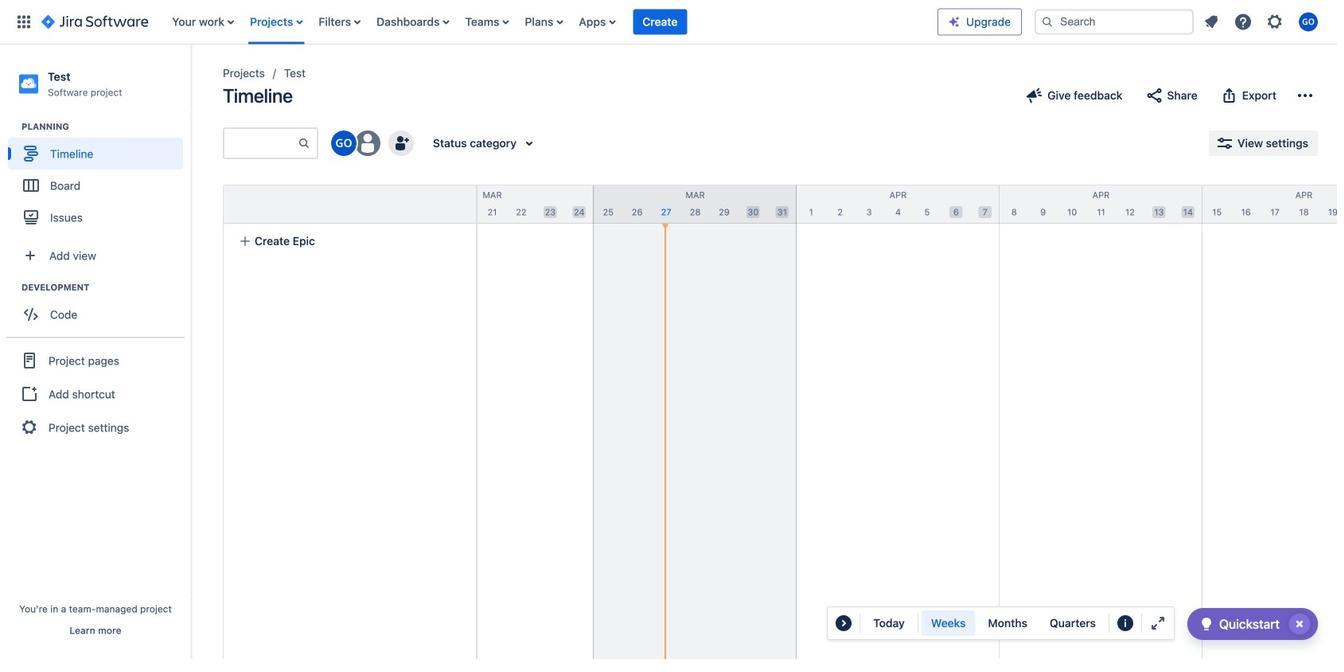 Task type: describe. For each thing, give the bounding box(es) containing it.
2 column header from the left
[[391, 185, 594, 223]]

search image
[[1041, 16, 1054, 28]]

enter full screen image
[[1148, 614, 1168, 633]]

row group inside timeline grid
[[223, 185, 476, 224]]

Search timeline text field
[[224, 129, 298, 158]]

appswitcher icon image
[[14, 12, 33, 31]]

3 column header from the left
[[594, 185, 797, 223]]

export icon image
[[1220, 86, 1239, 105]]

legend image
[[1116, 614, 1135, 633]]

0 horizontal spatial list
[[164, 0, 938, 44]]

timeline grid
[[188, 185, 1337, 659]]

help image
[[1234, 12, 1253, 31]]

row inside row group
[[224, 185, 476, 224]]

check image
[[1197, 614, 1216, 634]]

1 column header from the left
[[188, 185, 391, 223]]

5 column header from the left
[[1000, 185, 1203, 223]]



Task type: locate. For each thing, give the bounding box(es) containing it.
notifications image
[[1202, 12, 1221, 31]]

4 column header from the left
[[797, 185, 1000, 223]]

row
[[224, 185, 476, 224]]

1 heading from the top
[[21, 120, 190, 133]]

2 heading from the top
[[21, 281, 190, 294]]

jira software image
[[41, 12, 148, 31], [41, 12, 148, 31]]

your profile and settings image
[[1299, 12, 1318, 31]]

Search field
[[1035, 9, 1194, 35]]

banner
[[0, 0, 1337, 45]]

primary element
[[10, 0, 938, 44]]

settings image
[[1266, 12, 1285, 31]]

1 vertical spatial heading
[[21, 281, 190, 294]]

row group
[[223, 185, 476, 224]]

development image
[[2, 278, 21, 297]]

0 vertical spatial heading
[[21, 120, 190, 133]]

planning image
[[2, 117, 21, 136]]

6 column header from the left
[[1203, 185, 1337, 223]]

heading for planning icon
[[21, 120, 190, 133]]

sidebar element
[[0, 45, 191, 659]]

group
[[8, 120, 190, 238], [8, 281, 190, 335], [6, 337, 185, 450], [921, 610, 1105, 636]]

list
[[164, 0, 938, 44], [1197, 8, 1328, 36]]

1 horizontal spatial list
[[1197, 8, 1328, 36]]

sidebar navigation image
[[174, 64, 209, 96]]

column header
[[188, 185, 391, 223], [391, 185, 594, 223], [594, 185, 797, 223], [797, 185, 1000, 223], [1000, 185, 1203, 223], [1203, 185, 1337, 223]]

heading
[[21, 120, 190, 133], [21, 281, 190, 294]]

list item
[[633, 0, 687, 44]]

heading for development image
[[21, 281, 190, 294]]

None search field
[[1035, 9, 1194, 35]]

dismiss quickstart image
[[1287, 611, 1313, 637]]

add people image
[[392, 134, 411, 153]]



Task type: vqa. For each thing, say whether or not it's contained in the screenshot.
"global" ELEMENT
no



